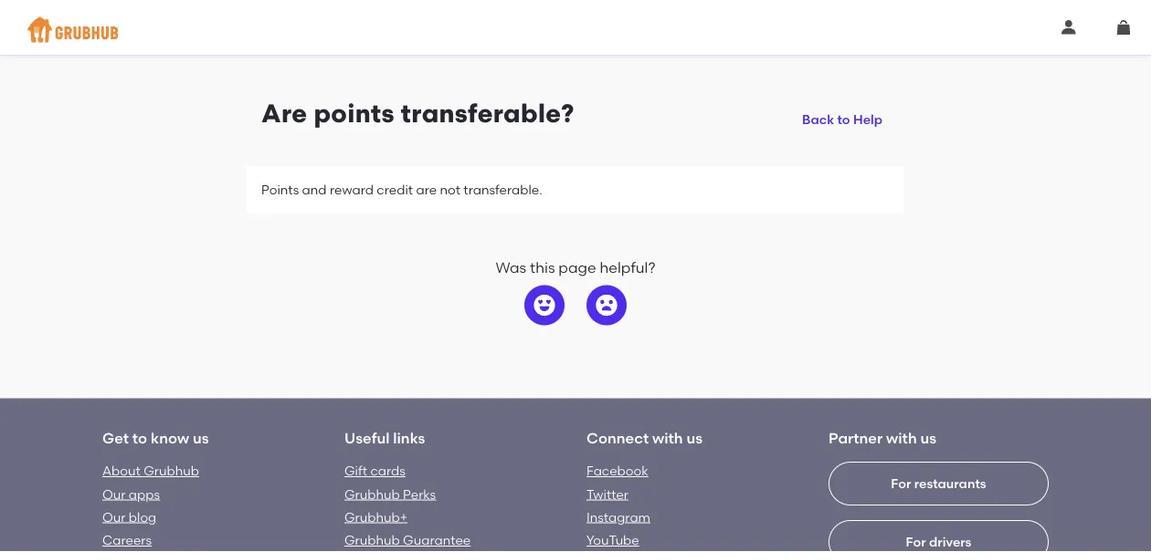 Task type: describe. For each thing, give the bounding box(es) containing it.
with for partner
[[887, 430, 917, 447]]

gift cards link
[[345, 464, 406, 479]]

partner with us
[[829, 430, 937, 447]]

us for partner with us
[[921, 430, 937, 447]]

1 small image from the left
[[1062, 20, 1077, 35]]

careers
[[102, 533, 152, 549]]

for drivers link
[[829, 521, 1049, 553]]

restaurants
[[915, 477, 987, 492]]

facebook link
[[587, 464, 649, 479]]

are points transferable?
[[261, 98, 575, 129]]

facebook twitter instagram youtube
[[587, 464, 651, 549]]

blog
[[129, 510, 156, 526]]

grubhub perks link
[[345, 487, 436, 503]]

points
[[261, 182, 299, 198]]

perks
[[403, 487, 436, 503]]

know
[[151, 430, 189, 447]]

grubhub inside about grubhub our apps our                                     blog careers
[[144, 464, 199, 479]]

facebook
[[587, 464, 649, 479]]

1 us from the left
[[193, 430, 209, 447]]

page
[[559, 259, 597, 277]]

get to know us
[[102, 430, 209, 447]]

transferable.
[[464, 182, 543, 198]]

grubhub guarantee link
[[345, 533, 471, 549]]

not
[[440, 182, 461, 198]]

to for back
[[838, 112, 851, 127]]

gift
[[345, 464, 367, 479]]

for for for drivers
[[906, 535, 926, 551]]

about grubhub link
[[102, 464, 199, 479]]

helpful?
[[600, 259, 656, 277]]

instagram link
[[587, 510, 651, 526]]

this
[[530, 259, 555, 277]]

twitter link
[[587, 487, 629, 503]]

2 our from the top
[[102, 510, 126, 526]]

grubhub+ link
[[345, 510, 408, 526]]

for drivers
[[906, 535, 972, 551]]

to for get
[[132, 430, 147, 447]]

grubhub logo image
[[27, 11, 119, 48]]

connect with us
[[587, 430, 703, 447]]

guarantee
[[403, 533, 471, 549]]

grubhub+
[[345, 510, 408, 526]]

for restaurants
[[891, 477, 987, 492]]



Task type: vqa. For each thing, say whether or not it's contained in the screenshot.
Sol Mexican Grill logo
no



Task type: locate. For each thing, give the bounding box(es) containing it.
back to help link
[[795, 98, 890, 131]]

0 vertical spatial our
[[102, 487, 126, 503]]

2 small image from the left
[[1117, 20, 1131, 35]]

links
[[393, 430, 425, 447]]

apps
[[129, 487, 160, 503]]

0 vertical spatial grubhub
[[144, 464, 199, 479]]

1 horizontal spatial to
[[838, 112, 851, 127]]

1 vertical spatial to
[[132, 430, 147, 447]]

for left restaurants
[[891, 477, 912, 492]]

this page was not helpful image
[[596, 295, 618, 317]]

1 horizontal spatial small image
[[1117, 20, 1131, 35]]

grubhub down grubhub+
[[345, 533, 400, 549]]

0 horizontal spatial us
[[193, 430, 209, 447]]

transferable?
[[401, 98, 575, 129]]

help
[[854, 112, 883, 127]]

about
[[102, 464, 141, 479]]

credit
[[377, 182, 413, 198]]

our apps link
[[102, 487, 160, 503]]

1 horizontal spatial with
[[887, 430, 917, 447]]

connect
[[587, 430, 649, 447]]

our
[[102, 487, 126, 503], [102, 510, 126, 526]]

us right know
[[193, 430, 209, 447]]

us right connect
[[687, 430, 703, 447]]

with right connect
[[653, 430, 683, 447]]

with right partner
[[887, 430, 917, 447]]

to right get
[[132, 430, 147, 447]]

0 horizontal spatial small image
[[1062, 20, 1077, 35]]

0 horizontal spatial to
[[132, 430, 147, 447]]

careers link
[[102, 533, 152, 549]]

about grubhub our apps our                                     blog careers
[[102, 464, 199, 549]]

gift cards grubhub perks grubhub+ grubhub guarantee
[[345, 464, 471, 549]]

3 us from the left
[[921, 430, 937, 447]]

grubhub down gift cards link
[[345, 487, 400, 503]]

twitter
[[587, 487, 629, 503]]

useful
[[345, 430, 390, 447]]

are
[[416, 182, 437, 198]]

back to help
[[803, 112, 883, 127]]

drivers
[[929, 535, 972, 551]]

was this page helpful?
[[496, 259, 656, 277]]

with for connect
[[653, 430, 683, 447]]

this page was helpful image
[[534, 295, 556, 317]]

points and reward credit are not transferable.
[[261, 182, 543, 198]]

with
[[653, 430, 683, 447], [887, 430, 917, 447]]

to left "help"
[[838, 112, 851, 127]]

1 horizontal spatial us
[[687, 430, 703, 447]]

small image
[[1062, 20, 1077, 35], [1117, 20, 1131, 35]]

instagram
[[587, 510, 651, 526]]

1 with from the left
[[653, 430, 683, 447]]

for restaurants link
[[829, 463, 1049, 553]]

for left drivers
[[906, 535, 926, 551]]

for for for restaurants
[[891, 477, 912, 492]]

us up for restaurants
[[921, 430, 937, 447]]

our down about
[[102, 487, 126, 503]]

1 vertical spatial for
[[906, 535, 926, 551]]

reward
[[330, 182, 374, 198]]

1 vertical spatial our
[[102, 510, 126, 526]]

useful links
[[345, 430, 425, 447]]

us for connect with us
[[687, 430, 703, 447]]

0 horizontal spatial with
[[653, 430, 683, 447]]

2 us from the left
[[687, 430, 703, 447]]

us
[[193, 430, 209, 447], [687, 430, 703, 447], [921, 430, 937, 447]]

1 vertical spatial grubhub
[[345, 487, 400, 503]]

2 horizontal spatial us
[[921, 430, 937, 447]]

2 vertical spatial grubhub
[[345, 533, 400, 549]]

our up "careers" link
[[102, 510, 126, 526]]

get
[[102, 430, 129, 447]]

are
[[261, 98, 307, 129]]

partner
[[829, 430, 883, 447]]

to inside the back to help link
[[838, 112, 851, 127]]

0 vertical spatial to
[[838, 112, 851, 127]]

grubhub
[[144, 464, 199, 479], [345, 487, 400, 503], [345, 533, 400, 549]]

grubhub down know
[[144, 464, 199, 479]]

points
[[314, 98, 395, 129]]

to
[[838, 112, 851, 127], [132, 430, 147, 447]]

1 our from the top
[[102, 487, 126, 503]]

0 vertical spatial for
[[891, 477, 912, 492]]

youtube link
[[587, 533, 640, 549]]

youtube
[[587, 533, 640, 549]]

our                                     blog link
[[102, 510, 156, 526]]

was
[[496, 259, 527, 277]]

back
[[803, 112, 835, 127]]

2 with from the left
[[887, 430, 917, 447]]

and
[[302, 182, 327, 198]]

cards
[[371, 464, 406, 479]]

for
[[891, 477, 912, 492], [906, 535, 926, 551]]



